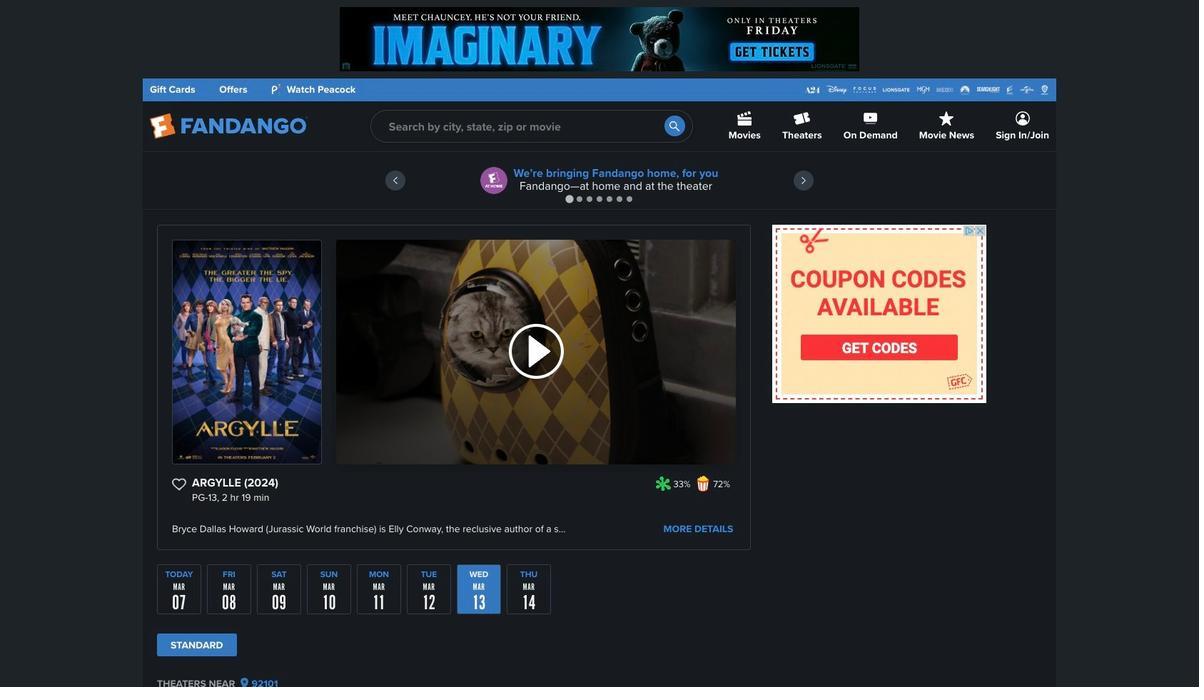 Task type: vqa. For each thing, say whether or not it's contained in the screenshot.
search field
yes



Task type: locate. For each thing, give the bounding box(es) containing it.
None search field
[[370, 110, 693, 143]]

option group
[[157, 634, 751, 664]]

movie summary element
[[157, 225, 751, 551]]

1 vertical spatial advertisement element
[[773, 225, 987, 403]]

1 horizontal spatial flat image
[[695, 476, 711, 492]]

advertisement element
[[340, 7, 860, 71], [773, 225, 987, 403]]

0 horizontal spatial flat image
[[656, 476, 671, 492]]

video player application
[[336, 240, 736, 465]]

region
[[143, 152, 1057, 209]]

flat image
[[656, 476, 671, 492], [695, 476, 711, 492]]

0 vertical spatial advertisement element
[[340, 7, 860, 71]]

location light image
[[241, 678, 249, 688]]

Search by city, state, zip or movie text field
[[370, 110, 693, 143]]

1 flat image from the left
[[656, 476, 671, 492]]

argylle (2024) movie poster image
[[173, 241, 321, 464]]



Task type: describe. For each thing, give the bounding box(es) containing it.
offer icon image
[[481, 167, 508, 194]]

2 flat image from the left
[[695, 476, 711, 492]]

7 of 8 group
[[457, 565, 501, 615]]

select a slide to show tab list
[[143, 194, 1057, 204]]



